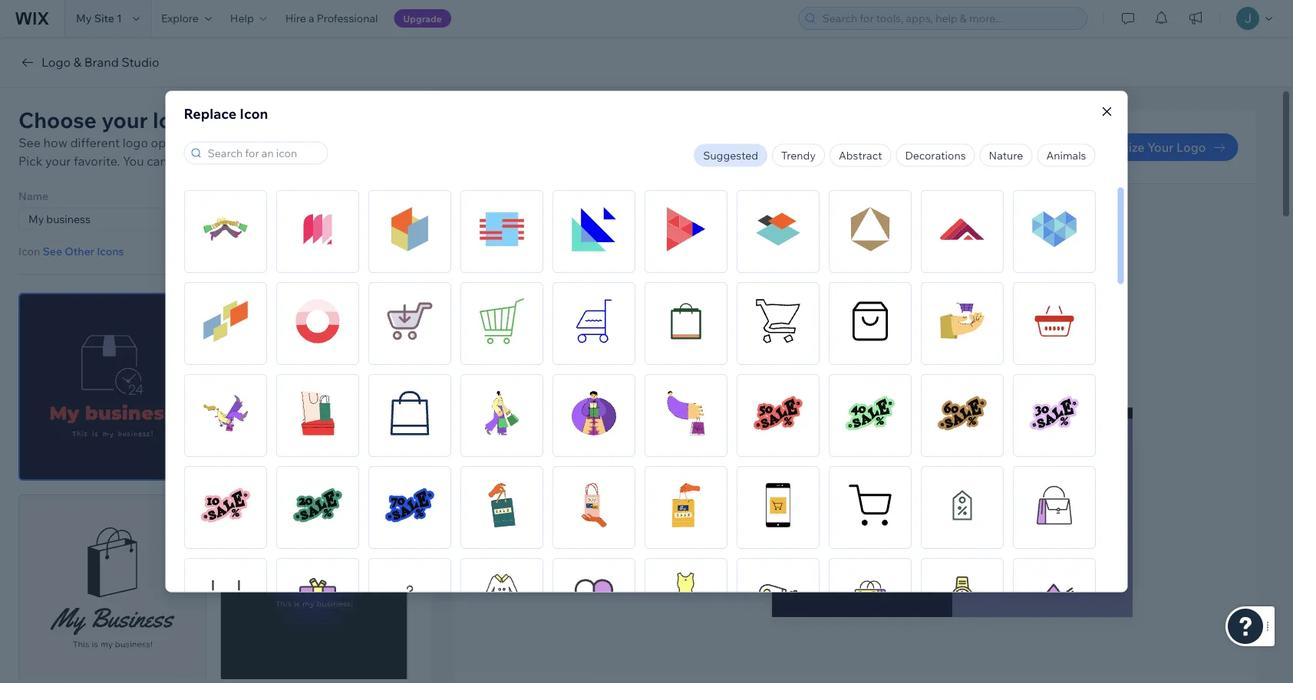 Task type: vqa. For each thing, say whether or not it's contained in the screenshot.
Help BUTTON
yes



Task type: describe. For each thing, give the bounding box(es) containing it.
everywhere
[[866, 221, 970, 244]]

choose your logo see how different logo options can shape your brand. pick your favorite. you can customize it next.
[[18, 106, 323, 169]]

0 horizontal spatial can
[[147, 154, 167, 169]]

1
[[117, 12, 122, 25]]

0 horizontal spatial icon
[[18, 245, 40, 258]]

professional
[[317, 12, 378, 25]]

my
[[76, 12, 92, 25]]

your right to
[[776, 246, 802, 261]]

1 vertical spatial logo
[[1176, 140, 1206, 155]]

trendy
[[781, 149, 816, 162]]

upgrade
[[403, 13, 442, 24]]

replace icon
[[184, 105, 268, 122]]

abstract
[[839, 149, 882, 162]]

brand
[[84, 54, 119, 70]]

add
[[724, 246, 748, 261]]

studio
[[121, 54, 159, 70]]

logo up you
[[123, 135, 148, 150]]

your up next. on the top left
[[258, 135, 283, 150]]

make
[[622, 139, 657, 156]]

1 horizontal spatial can
[[197, 135, 217, 150]]

to
[[761, 246, 773, 261]]

Search for tools, apps, help & more... field
[[818, 8, 1082, 29]]

shape
[[220, 135, 255, 150]]

options
[[151, 135, 194, 150]]

hire a professional
[[285, 12, 378, 25]]

use your logo everywhere add it to your website for a fully branded look
[[724, 221, 987, 261]]

customize your logo button
[[1065, 134, 1238, 161]]

see other icons button
[[43, 245, 124, 259]]

replace
[[184, 105, 237, 122]]

0 horizontal spatial a
[[309, 12, 314, 25]]

next.
[[242, 154, 269, 169]]

2 horizontal spatial see
[[532, 139, 558, 156]]

site
[[94, 12, 114, 25]]

fully
[[882, 246, 907, 261]]

favorite.
[[74, 154, 120, 169]]

logo & brand studio button
[[18, 53, 159, 71]]

&
[[73, 54, 81, 70]]

explore
[[161, 12, 199, 25]]

your up different
[[101, 106, 148, 133]]

nature
[[989, 149, 1023, 162]]

tagline
[[227, 189, 264, 203]]

it inside choose your logo see how different logo options can shape your brand. pick your favorite. you can customize it next.
[[231, 154, 239, 169]]

you
[[123, 154, 144, 169]]

suggested
[[703, 149, 758, 162]]

logo for see
[[589, 139, 618, 156]]



Task type: locate. For each thing, give the bounding box(es) containing it.
logo
[[41, 54, 71, 70], [1176, 140, 1206, 155]]

1 vertical spatial a
[[872, 246, 879, 261]]

logo right your
[[1176, 140, 1206, 155]]

0 vertical spatial logo
[[41, 54, 71, 70]]

icon left the other
[[18, 245, 40, 258]]

1 horizontal spatial see
[[43, 245, 62, 258]]

icons
[[97, 245, 124, 258]]

icon up shape
[[240, 105, 268, 122]]

1 horizontal spatial icon
[[240, 105, 268, 122]]

how
[[43, 135, 67, 150]]

upgrade button
[[394, 9, 451, 28]]

a right the for
[[872, 246, 879, 261]]

logo for choose
[[153, 106, 199, 133]]

see left the other
[[43, 245, 62, 258]]

see up pick
[[18, 135, 41, 150]]

None field
[[24, 208, 208, 230], [232, 208, 416, 230], [24, 208, 208, 230], [232, 208, 416, 230]]

logo inside 'use your logo everywhere add it to your website for a fully branded look'
[[823, 221, 862, 244]]

see
[[18, 135, 41, 150], [532, 139, 558, 156], [43, 245, 62, 258]]

use
[[741, 221, 774, 244]]

1 horizontal spatial logo
[[1176, 140, 1206, 155]]

customize your logo
[[1083, 140, 1206, 155]]

can right you
[[147, 154, 167, 169]]

1 horizontal spatial a
[[872, 246, 879, 261]]

help
[[230, 12, 254, 25]]

logo
[[153, 106, 199, 133], [123, 135, 148, 150], [589, 139, 618, 156], [823, 221, 862, 244]]

0 vertical spatial it
[[231, 154, 239, 169]]

can up customize
[[197, 135, 217, 150]]

0 vertical spatial can
[[197, 135, 217, 150]]

customize
[[170, 154, 228, 169]]

your down how
[[45, 154, 71, 169]]

look
[[962, 246, 987, 261]]

decorations
[[905, 149, 966, 162]]

logo for use
[[823, 221, 862, 244]]

icon
[[240, 105, 268, 122], [18, 245, 40, 258]]

your
[[101, 106, 148, 133], [258, 135, 283, 150], [45, 154, 71, 169], [779, 221, 818, 244], [776, 246, 802, 261]]

a
[[309, 12, 314, 25], [872, 246, 879, 261]]

1 vertical spatial can
[[147, 154, 167, 169]]

branded
[[910, 246, 959, 261]]

help button
[[221, 0, 276, 37]]

this
[[561, 139, 586, 156]]

logo right this
[[589, 139, 618, 156]]

logo left &
[[41, 54, 71, 70]]

animals
[[1046, 149, 1086, 162]]

your
[[1147, 140, 1173, 155]]

website
[[805, 246, 850, 261]]

1 vertical spatial icon
[[18, 245, 40, 258]]

for
[[853, 246, 870, 261]]

a inside 'use your logo everywhere add it to your website for a fully branded look'
[[872, 246, 879, 261]]

your up website
[[779, 221, 818, 244]]

different
[[70, 135, 120, 150]]

it down shape
[[231, 154, 239, 169]]

it inside 'use your logo everywhere add it to your website for a fully branded look'
[[751, 246, 759, 261]]

0 horizontal spatial logo
[[41, 54, 71, 70]]

hire
[[285, 12, 306, 25]]

logo & brand studio
[[41, 54, 159, 70]]

1 horizontal spatial it
[[751, 246, 759, 261]]

see left this
[[532, 139, 558, 156]]

Search for an icon field
[[203, 142, 323, 164]]

magic
[[660, 139, 701, 156]]

choose
[[18, 106, 97, 133]]

brand.
[[286, 135, 323, 150]]

0 horizontal spatial it
[[231, 154, 239, 169]]

a right hire in the top left of the page
[[309, 12, 314, 25]]

icon see other icons
[[18, 245, 124, 258]]

see this logo make magic
[[532, 139, 701, 156]]

it left to
[[751, 246, 759, 261]]

0 vertical spatial a
[[309, 12, 314, 25]]

other
[[65, 245, 94, 258]]

can
[[197, 135, 217, 150], [147, 154, 167, 169]]

1 vertical spatial it
[[751, 246, 759, 261]]

0 horizontal spatial see
[[18, 135, 41, 150]]

logo up options
[[153, 106, 199, 133]]

customize
[[1083, 140, 1144, 155]]

it
[[231, 154, 239, 169], [751, 246, 759, 261]]

hire a professional link
[[276, 0, 387, 37]]

pick
[[18, 154, 43, 169]]

my site 1
[[76, 12, 122, 25]]

logo up website
[[823, 221, 862, 244]]

0 vertical spatial icon
[[240, 105, 268, 122]]

see inside choose your logo see how different logo options can shape your brand. pick your favorite. you can customize it next.
[[18, 135, 41, 150]]

name
[[18, 189, 48, 203]]



